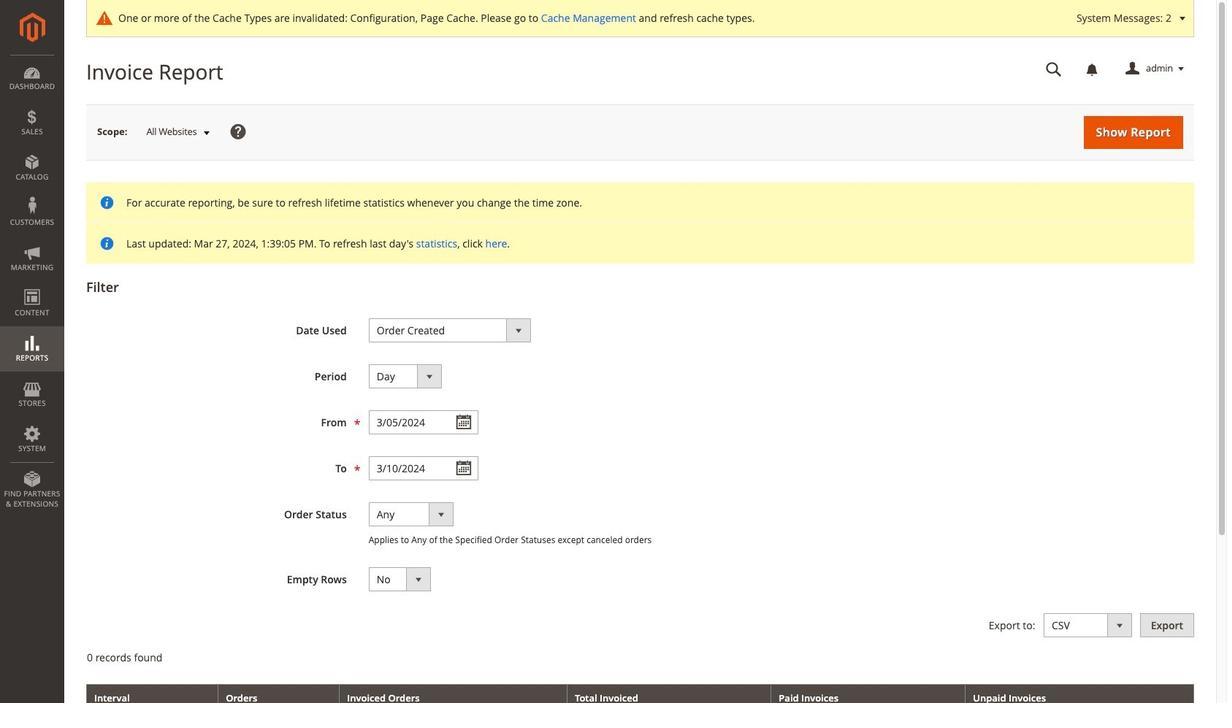 Task type: describe. For each thing, give the bounding box(es) containing it.
magento admin panel image
[[19, 12, 45, 42]]



Task type: locate. For each thing, give the bounding box(es) containing it.
menu bar
[[0, 55, 64, 517]]

None text field
[[369, 411, 478, 435], [369, 457, 478, 481], [369, 411, 478, 435], [369, 457, 478, 481]]

None text field
[[1036, 56, 1072, 82]]



